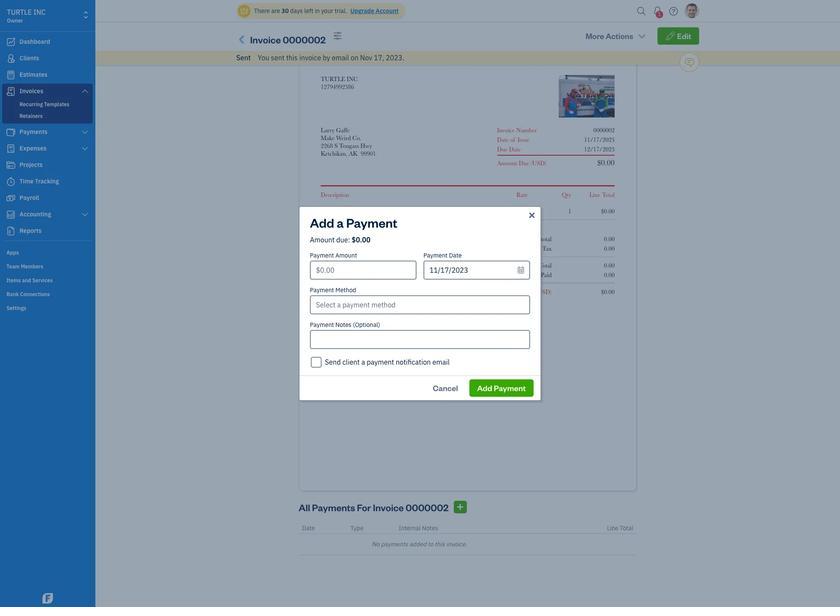Task type: locate. For each thing, give the bounding box(es) containing it.
1 chevron large down image from the top
[[81, 88, 89, 95]]

larry
[[257, 30, 271, 38], [321, 127, 335, 134]]

invoice for invoice number
[[498, 127, 515, 134]]

notes up to
[[422, 525, 438, 532]]

0 vertical spatial gaffe
[[273, 30, 287, 38]]

1 vertical spatial weird
[[336, 134, 351, 141]]

0 vertical spatial larry
[[257, 30, 271, 38]]

your right in
[[321, 7, 334, 15]]

all
[[299, 501, 310, 514]]

team members image
[[7, 263, 93, 270]]

Date in MM/DD/YYYY format text field
[[424, 261, 531, 280]]

notes for internal
[[422, 525, 438, 532]]

message
[[334, 30, 358, 38]]

your
[[321, 7, 334, 15], [321, 30, 333, 38]]

payment
[[346, 214, 398, 231], [310, 252, 334, 259], [424, 252, 448, 259], [310, 286, 334, 294], [310, 321, 334, 329], [494, 383, 526, 393]]

0 vertical spatial amount due ( usd )
[[498, 160, 547, 167]]

gaffe left will
[[273, 30, 287, 38]]

larry right invoices icon
[[257, 30, 271, 38]]

notification
[[396, 358, 431, 367]]

your right receive
[[321, 30, 333, 38]]

add right cancel
[[477, 383, 493, 393]]

1 vertical spatial a
[[362, 358, 365, 367]]

)
[[545, 160, 547, 167], [551, 288, 552, 295]]

due date
[[498, 146, 521, 153]]

payment image
[[6, 128, 16, 137]]

inc inside turtle inc 12794992386
[[347, 75, 358, 82]]

search image
[[635, 5, 649, 18]]

amount left the paid
[[520, 272, 540, 279]]

date left the of
[[498, 136, 509, 143]]

notes left (optional)
[[336, 321, 352, 329]]

usd down number
[[533, 160, 545, 167]]

main element
[[0, 0, 117, 607]]

turtle
[[7, 8, 32, 16], [321, 75, 345, 82]]

0 vertical spatial turtle
[[7, 8, 32, 16]]

0 vertical spatial line total
[[590, 191, 615, 198]]

close image
[[528, 210, 537, 221]]

1 vertical spatial )
[[551, 288, 552, 295]]

1 vertical spatial co.
[[353, 134, 362, 141]]

amount due ( usd )
[[498, 160, 547, 167], [503, 288, 552, 295]]

chevron large down image for invoice icon
[[81, 88, 89, 95]]

amount up payment amount
[[310, 236, 335, 244]]

date
[[498, 136, 509, 143], [509, 146, 521, 153], [449, 252, 462, 259], [302, 525, 315, 532]]

gaffe inside larry gaffe make weird co. 2268 s tongass hwy ketchikan, ak  99901
[[336, 127, 350, 134]]

invoice
[[250, 33, 281, 46], [498, 127, 515, 134], [373, 501, 404, 514]]

co. inside larry gaffe make weird co. 2268 s tongass hwy ketchikan, ak  99901
[[353, 134, 362, 141]]

add payment button
[[470, 380, 534, 397]]

trial.
[[335, 7, 347, 15]]

0 horizontal spatial add
[[310, 214, 334, 231]]

payment notes (optional)
[[310, 321, 380, 329]]

1 vertical spatial 0.00 0.00
[[605, 262, 615, 279]]

turtle up 12794992386 at the top of the page
[[321, 75, 345, 82]]

1 vertical spatial line total
[[608, 525, 634, 532]]

email.
[[368, 30, 385, 38]]

0 vertical spatial chevron large down image
[[81, 88, 89, 95]]

0 vertical spatial total
[[602, 191, 615, 198]]

1 vertical spatial chevron large down image
[[81, 129, 89, 136]]

1 vertical spatial notes
[[422, 525, 438, 532]]

1 vertical spatial 0000002
[[594, 127, 615, 134]]

0 vertical spatial a
[[337, 214, 344, 231]]

0 horizontal spatial invoice
[[250, 33, 281, 46]]

amount due ( usd ) down total amount paid
[[503, 288, 552, 295]]

client
[[343, 358, 360, 367]]

larry for larry gaffe will receive your message by email.
[[257, 30, 271, 38]]

1 vertical spatial invoice
[[498, 127, 515, 134]]

ketchikan,
[[321, 150, 348, 157]]

$0.00
[[598, 158, 615, 167], [515, 208, 528, 215], [602, 208, 615, 215], [352, 236, 371, 244], [602, 288, 615, 295]]

0.00
[[605, 236, 615, 243], [605, 245, 615, 252], [605, 262, 615, 269], [605, 272, 615, 279]]

turtle inside turtle inc 12794992386
[[321, 75, 345, 82]]

turtle up owner at the top left of the page
[[7, 8, 32, 16]]

chevron large down image
[[81, 88, 89, 95], [81, 129, 89, 136], [81, 145, 89, 152]]

description
[[321, 191, 349, 198]]

1 vertical spatial gaffe
[[336, 127, 350, 134]]

inc inside turtle inc owner
[[33, 8, 46, 16]]

invoice right the for
[[373, 501, 404, 514]]

1 vertical spatial make
[[321, 134, 335, 141]]

0 vertical spatial add
[[310, 214, 334, 231]]

chart image
[[6, 210, 16, 219]]

None text field
[[310, 330, 531, 349]]

notes
[[336, 321, 352, 329], [422, 525, 438, 532]]

make right info icon
[[310, 36, 327, 45]]

1 horizontal spatial notes
[[422, 525, 438, 532]]

1 horizontal spatial (
[[537, 288, 538, 295]]

payment method
[[310, 286, 356, 294]]

rate
[[517, 191, 528, 198]]

gaffe for make
[[336, 127, 350, 134]]

co. up tongass
[[353, 134, 362, 141]]

payment for payment amount
[[310, 252, 334, 259]]

payment for payment method
[[310, 286, 334, 294]]

(
[[531, 160, 533, 167], [537, 288, 538, 295]]

invoice image
[[6, 87, 16, 96]]

0 horizontal spatial total
[[539, 262, 552, 269]]

3 chevron large down image from the top
[[81, 145, 89, 152]]

invoice right invoices icon
[[250, 33, 281, 46]]

12794992386
[[321, 83, 354, 90]]

0 vertical spatial notes
[[336, 321, 352, 329]]

2 vertical spatial invoice
[[373, 501, 404, 514]]

add inside "add payment" button
[[477, 383, 493, 393]]

turtle for turtle inc 12794992386
[[321, 75, 345, 82]]

total inside total amount paid
[[539, 262, 552, 269]]

subtotal
[[532, 236, 552, 243]]

weird left by
[[329, 36, 347, 45]]

add payment
[[477, 383, 526, 393]]

invoice up the of
[[498, 127, 515, 134]]

1 vertical spatial turtle
[[321, 75, 345, 82]]

are
[[271, 7, 280, 15]]

1 horizontal spatial add
[[477, 383, 493, 393]]

due down date of issue
[[498, 146, 508, 153]]

0 horizontal spatial (
[[531, 160, 533, 167]]

0 vertical spatial 0000002
[[283, 33, 326, 46]]

apps image
[[7, 249, 93, 256]]

2 chevron large down image from the top
[[81, 129, 89, 136]]

1 horizontal spatial line
[[608, 525, 619, 532]]

cancel button
[[425, 380, 466, 397]]

amount down due date on the top right of the page
[[498, 160, 518, 167]]

2 horizontal spatial invoice
[[498, 127, 515, 134]]

larry inside larry gaffe make weird co. 2268 s tongass hwy ketchikan, ak  99901
[[321, 127, 335, 134]]

money image
[[6, 194, 16, 203]]

by
[[360, 30, 366, 38]]

0 horizontal spatial line
[[590, 191, 601, 198]]

there
[[254, 7, 270, 15]]

amount due : $0.00
[[310, 236, 371, 244]]

0 horizontal spatial notes
[[336, 321, 352, 329]]

estimate image
[[6, 71, 16, 79]]

1 vertical spatial add
[[477, 383, 493, 393]]

weird
[[329, 36, 347, 45], [336, 134, 351, 141]]

days
[[290, 7, 303, 15]]

timer image
[[6, 177, 16, 186]]

due
[[337, 236, 348, 244]]

make up 2268
[[321, 134, 335, 141]]

amount inside total amount paid
[[520, 272, 540, 279]]

amount
[[498, 160, 518, 167], [310, 236, 335, 244], [336, 252, 357, 259], [520, 272, 540, 279], [503, 288, 523, 295]]

0 horizontal spatial larry
[[257, 30, 271, 38]]

payment for payment notes (optional)
[[310, 321, 334, 329]]

make weird co. has
[[310, 36, 371, 45]]

1 vertical spatial inc
[[347, 75, 358, 82]]

project image
[[6, 161, 16, 170]]

1 horizontal spatial a
[[362, 358, 365, 367]]

0 horizontal spatial gaffe
[[273, 30, 287, 38]]

weird up tongass
[[336, 134, 351, 141]]

payment for payment date
[[424, 252, 448, 259]]

will
[[289, 30, 298, 38]]

invoice.
[[447, 541, 467, 549]]

larry for larry gaffe make weird co. 2268 s tongass hwy ketchikan, ak  99901
[[321, 127, 335, 134]]

turtle for turtle inc owner
[[7, 8, 32, 16]]

3 0.00 from the top
[[605, 262, 615, 269]]

1 horizontal spatial total
[[602, 191, 615, 198]]

1 vertical spatial larry
[[321, 127, 335, 134]]

1 vertical spatial due
[[519, 160, 530, 167]]

client image
[[6, 54, 16, 63]]

larry up 2268
[[321, 127, 335, 134]]

hwy
[[361, 142, 372, 149]]

payment
[[367, 358, 394, 367]]

line for qty
[[590, 191, 601, 198]]

type
[[351, 525, 364, 532]]

0 vertical spatial 0.00 0.00
[[605, 236, 615, 252]]

make
[[310, 36, 327, 45], [321, 134, 335, 141]]

1 horizontal spatial 0000002
[[406, 501, 449, 514]]

amount due ( usd ) down due date on the top right of the page
[[498, 160, 547, 167]]

turtle inside turtle inc owner
[[7, 8, 32, 16]]

1 horizontal spatial invoice
[[373, 501, 404, 514]]

gaffe up tongass
[[336, 127, 350, 134]]

0 vertical spatial inc
[[33, 8, 46, 16]]

1
[[569, 208, 572, 215]]

1 horizontal spatial gaffe
[[336, 127, 350, 134]]

date up date in mm/dd/yyyy format text field
[[449, 252, 462, 259]]

pencil image
[[666, 32, 676, 40]]

1 vertical spatial total
[[539, 262, 552, 269]]

0 horizontal spatial turtle
[[7, 8, 32, 16]]

0 vertical spatial )
[[545, 160, 547, 167]]

due down total amount paid
[[525, 288, 535, 295]]

Send a message text field
[[257, 10, 698, 29]]

chevron large down image
[[81, 211, 89, 218]]

1 0.00 0.00 from the top
[[605, 236, 615, 252]]

a right the client
[[362, 358, 365, 367]]

due down due date on the top right of the page
[[519, 160, 530, 167]]

usd
[[533, 160, 545, 167], [538, 288, 551, 295]]

of
[[511, 136, 516, 143]]

1 horizontal spatial larry
[[321, 127, 335, 134]]

add up the amount due : $0.00
[[310, 214, 334, 231]]

freshbooks image
[[41, 593, 55, 604]]

internal
[[399, 525, 421, 532]]

cancel
[[433, 383, 458, 393]]

Amount (USD) text field
[[310, 261, 417, 280]]

2 horizontal spatial total
[[620, 525, 634, 532]]

2 vertical spatial total
[[620, 525, 634, 532]]

add
[[310, 214, 334, 231], [477, 383, 493, 393]]

payment inside button
[[494, 383, 526, 393]]

0 vertical spatial invoice
[[250, 33, 281, 46]]

1 vertical spatial amount due ( usd )
[[503, 288, 552, 295]]

1 horizontal spatial inc
[[347, 75, 358, 82]]

due
[[498, 146, 508, 153], [519, 160, 530, 167], [525, 288, 535, 295]]

notes inside add a payment dialog
[[336, 321, 352, 329]]

1 vertical spatial line
[[608, 525, 619, 532]]

0 vertical spatial your
[[321, 7, 334, 15]]

0 horizontal spatial 0000002
[[283, 33, 326, 46]]

chevron large down image for payment icon
[[81, 129, 89, 136]]

co. left by
[[348, 36, 358, 45]]

2 0.00 0.00 from the top
[[605, 262, 615, 279]]

$0.00 inside add a payment dialog
[[352, 236, 371, 244]]

a up the amount due : $0.00
[[337, 214, 344, 231]]

2 vertical spatial 0000002
[[406, 501, 449, 514]]

gaffe
[[273, 30, 287, 38], [336, 127, 350, 134]]

2 0.00 from the top
[[605, 245, 615, 252]]

0 vertical spatial line
[[590, 191, 601, 198]]

add a payment dialog
[[0, 196, 841, 412]]

expense image
[[6, 144, 16, 153]]

1 horizontal spatial turtle
[[321, 75, 345, 82]]

usd down the paid
[[538, 288, 551, 295]]

0 horizontal spatial inc
[[33, 8, 46, 16]]

1 0.00 from the top
[[605, 236, 615, 243]]

inc for turtle inc 12794992386
[[347, 75, 358, 82]]

owner
[[7, 17, 23, 24]]

info image
[[299, 36, 307, 46]]

0 vertical spatial (
[[531, 160, 533, 167]]

settings image
[[7, 305, 93, 311]]

a
[[337, 214, 344, 231], [362, 358, 365, 367]]

2 vertical spatial chevron large down image
[[81, 145, 89, 152]]

(optional)
[[353, 321, 380, 329]]



Task type: vqa. For each thing, say whether or not it's contained in the screenshot.
leftmost LARRY
yes



Task type: describe. For each thing, give the bounding box(es) containing it.
line total for qty
[[590, 191, 615, 198]]

0 vertical spatial co.
[[348, 36, 358, 45]]

email
[[433, 358, 450, 367]]

tax
[[543, 245, 552, 252]]

receive
[[300, 30, 319, 38]]

make inside larry gaffe make weird co. 2268 s tongass hwy ketchikan, ak  99901
[[321, 134, 335, 141]]

2268
[[321, 142, 333, 149]]

larry gaffe will receive your message by email.
[[257, 30, 385, 38]]

total amount paid
[[520, 262, 552, 279]]

payment amount
[[310, 252, 357, 259]]

add a payment
[[310, 214, 398, 231]]

:
[[348, 236, 350, 244]]

invoice number
[[498, 127, 537, 134]]

0 horizontal spatial )
[[545, 160, 547, 167]]

subtotal tax
[[532, 236, 552, 252]]

total for internal notes
[[620, 525, 634, 532]]

date down 'all'
[[302, 525, 315, 532]]

invoices image
[[236, 33, 248, 46]]

0 horizontal spatial a
[[337, 214, 344, 231]]

no
[[372, 541, 380, 549]]

add for add payment
[[477, 383, 493, 393]]

invoice for invoice 0000002
[[250, 33, 281, 46]]

2 horizontal spatial 0000002
[[594, 127, 615, 134]]

to
[[428, 541, 434, 549]]

added
[[410, 541, 427, 549]]

date down date of issue
[[509, 146, 521, 153]]

number
[[517, 127, 537, 134]]

amount down :
[[336, 252, 357, 259]]

0 vertical spatial weird
[[329, 36, 347, 45]]

inc for turtle inc owner
[[33, 8, 46, 16]]

amount down total amount paid
[[503, 288, 523, 295]]

0.00 0.00 for total
[[605, 262, 615, 279]]

4 0.00 from the top
[[605, 272, 615, 279]]

paid
[[541, 272, 552, 279]]

upgrade account link
[[349, 7, 399, 15]]

for
[[357, 501, 371, 514]]

left
[[305, 7, 314, 15]]

0 vertical spatial due
[[498, 146, 508, 153]]

issue
[[518, 136, 530, 143]]

internal notes
[[399, 525, 438, 532]]

payment date
[[424, 252, 462, 259]]

crown image
[[240, 6, 249, 15]]

go to help image
[[667, 5, 681, 18]]

enrollment day
[[321, 208, 360, 215]]

send client a payment notification email
[[325, 358, 450, 367]]

report image
[[6, 227, 16, 236]]

0 vertical spatial make
[[310, 36, 327, 45]]

add a payment image
[[457, 502, 465, 513]]

turtle inc 12794992386
[[321, 75, 358, 90]]

day
[[350, 208, 360, 215]]

has
[[360, 36, 371, 45]]

there are 30 days left in your trial. upgrade account
[[254, 7, 399, 15]]

turtle inc owner
[[7, 8, 46, 24]]

chevron large down image for expense image
[[81, 145, 89, 152]]

Payment Method text field
[[311, 296, 530, 314]]

0 vertical spatial usd
[[533, 160, 545, 167]]

send
[[325, 358, 341, 367]]

upgrade
[[351, 7, 375, 15]]

this
[[435, 541, 445, 549]]

1 vertical spatial your
[[321, 30, 333, 38]]

tongass
[[339, 142, 359, 149]]

qty
[[562, 191, 572, 198]]

total for qty
[[602, 191, 615, 198]]

0.00 0.00 for subtotal
[[605, 236, 615, 252]]

weird inside larry gaffe make weird co. 2268 s tongass hwy ketchikan, ak  99901
[[336, 134, 351, 141]]

notes for payment
[[336, 321, 352, 329]]

account
[[376, 7, 399, 15]]

larry gaffe make weird co. 2268 s tongass hwy ketchikan, ak  99901
[[321, 127, 376, 157]]

12/17/2023
[[585, 146, 615, 153]]

bank connections image
[[7, 291, 93, 298]]

11/17/2023
[[585, 136, 615, 143]]

edit
[[678, 31, 692, 41]]

edit link
[[658, 27, 700, 45]]

items and services image
[[7, 277, 93, 284]]

payments
[[312, 501, 355, 514]]

date of issue
[[498, 136, 530, 143]]

1 horizontal spatial )
[[551, 288, 552, 295]]

date inside add a payment dialog
[[449, 252, 462, 259]]

add for add a payment
[[310, 214, 334, 231]]

method
[[336, 286, 356, 294]]

1 vertical spatial usd
[[538, 288, 551, 295]]

invoice 0000002
[[250, 33, 326, 46]]

s
[[335, 142, 338, 149]]

dashboard image
[[6, 38, 16, 46]]

all payments for invoice 0000002
[[299, 501, 449, 514]]

2 vertical spatial due
[[525, 288, 535, 295]]

in
[[315, 7, 320, 15]]

payments
[[381, 541, 408, 549]]

line for internal notes
[[608, 525, 619, 532]]

30
[[282, 7, 289, 15]]

no payments added to this invoice.
[[372, 541, 467, 549]]

99901
[[361, 150, 376, 157]]

line total for internal notes
[[608, 525, 634, 532]]

gaffe for will
[[273, 30, 287, 38]]

enrollment
[[321, 208, 349, 215]]

1 vertical spatial (
[[537, 288, 538, 295]]



